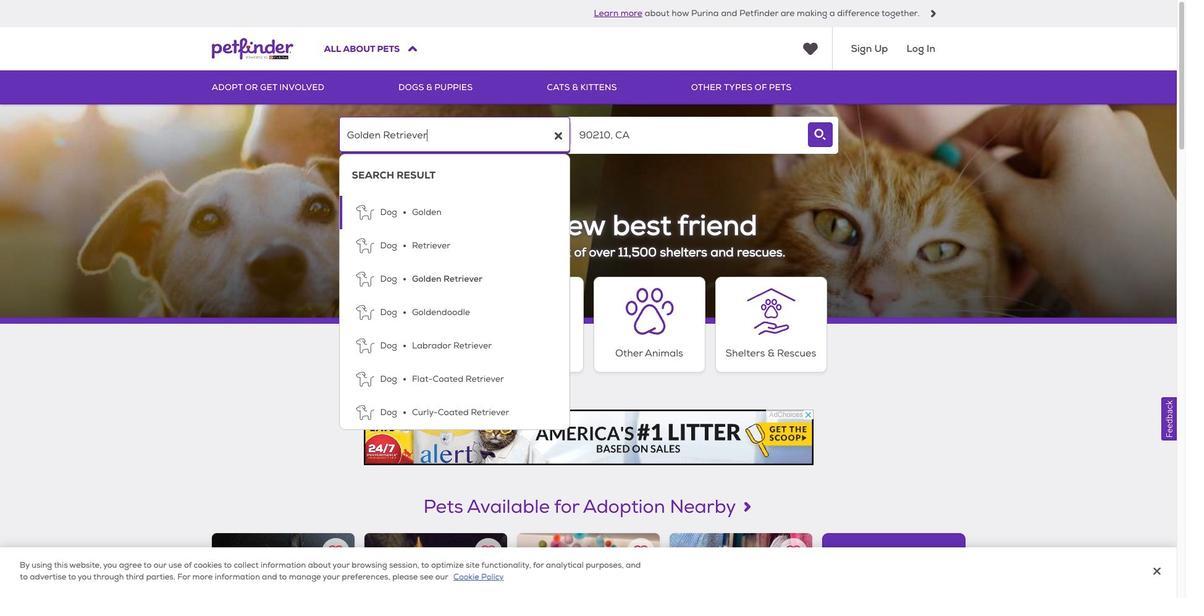 Task type: vqa. For each thing, say whether or not it's contained in the screenshot.
Search By Color text field
no



Task type: describe. For each thing, give the bounding box(es) containing it.
jicama, adoptable, adult female domestic short hair, in los angeles, ca. image
[[517, 533, 660, 598]]

Search Terrier, Kitten, etc. text field
[[339, 117, 570, 154]]

sini sioux baby, adoptable, baby female tabby & domestic medium hair, in los angeles, ca. image
[[670, 533, 813, 598]]

favorite lenny baby image
[[481, 544, 496, 560]]

advertisement element
[[364, 409, 813, 465]]

favorite jicama image
[[633, 544, 649, 560]]

favorite cruella image
[[328, 544, 343, 560]]

primary element
[[212, 70, 965, 104]]

favorite sini sioux baby image
[[786, 544, 802, 560]]

cruella, adoptable, baby female domestic long hair, in los angeles, ca. image
[[212, 533, 354, 598]]



Task type: locate. For each thing, give the bounding box(es) containing it.
9c2b2 image
[[930, 10, 937, 17]]

petfinder logo image
[[212, 27, 293, 70]]

animal search suggestions list box
[[339, 154, 570, 430]]

privacy alert dialog
[[0, 547, 1177, 598]]

Enter City, State, or ZIP text field
[[571, 117, 802, 154]]

lenny baby, adoptable, baby male tabby & domestic short hair, in los angeles, ca. image
[[364, 533, 507, 598]]



